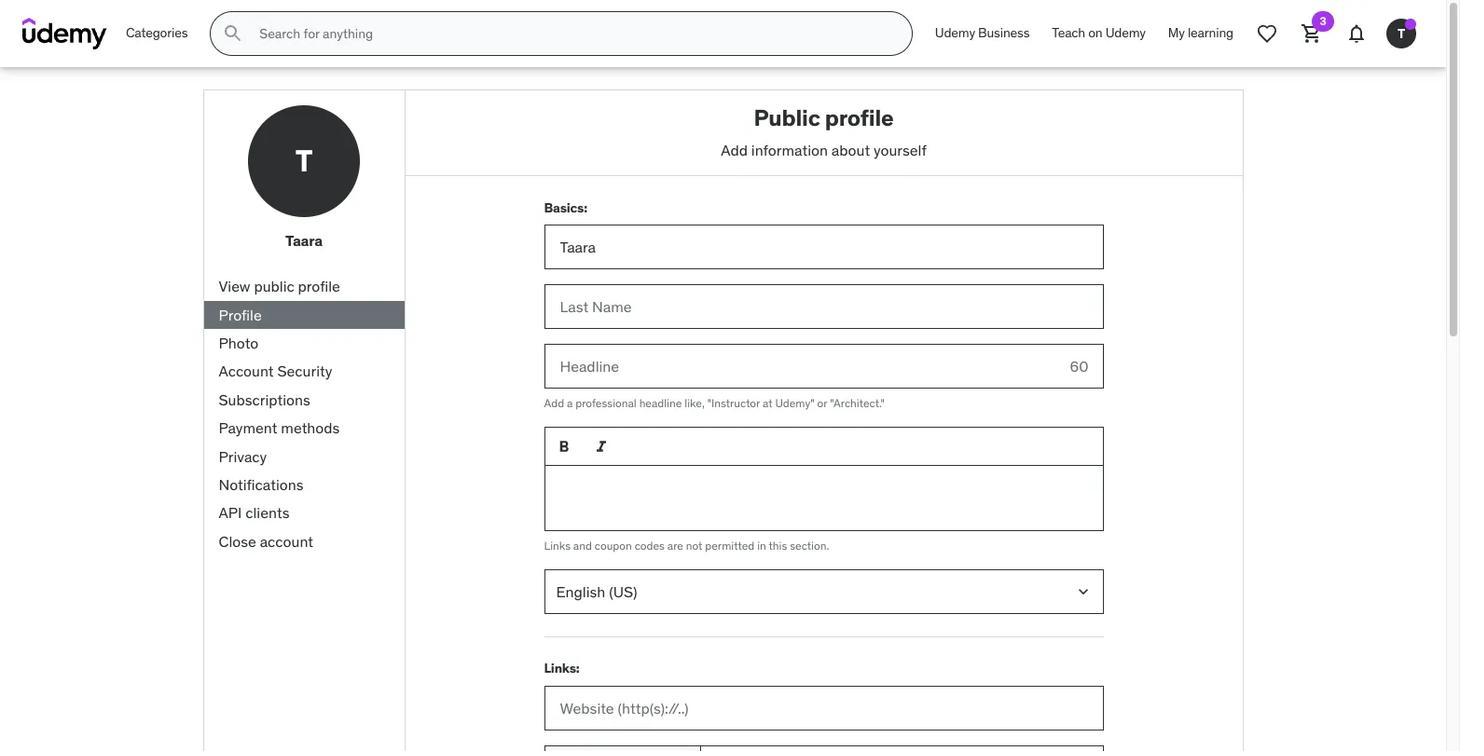 Task type: describe. For each thing, give the bounding box(es) containing it.
this
[[769, 539, 788, 553]]

public
[[754, 104, 821, 132]]

60
[[1070, 357, 1089, 376]]

notifications
[[219, 476, 304, 494]]

Headline text field
[[544, 344, 1056, 389]]

basics:
[[544, 199, 588, 216]]

teach on udemy link
[[1041, 11, 1158, 56]]

clients
[[246, 504, 290, 523]]

udemy inside 'teach on udemy' link
[[1106, 24, 1146, 41]]

security
[[278, 362, 333, 381]]

wishlist image
[[1257, 22, 1279, 45]]

information
[[752, 141, 828, 159]]

teach
[[1053, 24, 1086, 41]]

my learning
[[1169, 24, 1234, 41]]

at
[[763, 397, 773, 411]]

business
[[979, 24, 1030, 41]]

api clients
[[219, 504, 290, 523]]

about
[[832, 141, 871, 159]]

Website (http(s)://..) url field
[[544, 686, 1104, 731]]

headline
[[640, 397, 682, 411]]

shopping cart with 3 items image
[[1301, 22, 1324, 45]]

public
[[254, 277, 295, 296]]

yourself
[[874, 141, 927, 159]]

"architect."
[[830, 397, 885, 411]]

udemy image
[[22, 18, 107, 49]]

udemy inside udemy business link
[[936, 24, 976, 41]]

photo
[[219, 334, 259, 353]]

t inside t link
[[1398, 25, 1406, 42]]

udemy business link
[[924, 11, 1041, 56]]

view public profile link
[[204, 273, 404, 301]]

codes
[[635, 539, 665, 553]]

my learning link
[[1158, 11, 1245, 56]]

professional
[[576, 397, 637, 411]]

profile
[[219, 306, 262, 324]]

account security
[[219, 362, 333, 381]]

Twitter Profile text field
[[700, 746, 1104, 752]]

not
[[686, 539, 703, 553]]

1 vertical spatial profile
[[298, 277, 340, 296]]

close account
[[219, 532, 313, 551]]

subscriptions link
[[204, 386, 404, 414]]

1 vertical spatial t
[[295, 142, 313, 180]]

on
[[1089, 24, 1103, 41]]

my
[[1169, 24, 1185, 41]]

submit search image
[[222, 22, 245, 45]]

photo link
[[204, 329, 404, 358]]

close account link
[[204, 528, 404, 556]]



Task type: vqa. For each thing, say whether or not it's contained in the screenshot.
to within the button
no



Task type: locate. For each thing, give the bounding box(es) containing it.
udemy"
[[776, 397, 815, 411]]

api clients link
[[204, 499, 404, 528]]

0 horizontal spatial profile
[[298, 277, 340, 296]]

1 horizontal spatial add
[[721, 141, 748, 159]]

public profile add information about yourself
[[721, 104, 927, 159]]

a
[[567, 397, 573, 411]]

notifications image
[[1346, 22, 1369, 45]]

and
[[574, 539, 592, 553]]

Last Name text field
[[544, 285, 1104, 329]]

permitted
[[706, 539, 755, 553]]

profile inside public profile add information about yourself
[[825, 104, 894, 132]]

t right notifications image
[[1398, 25, 1406, 42]]

0 vertical spatial add
[[721, 141, 748, 159]]

privacy
[[219, 447, 267, 466]]

privacy link
[[204, 443, 404, 471]]

italic image
[[592, 438, 611, 456]]

in
[[758, 539, 767, 553]]

1 horizontal spatial t
[[1398, 25, 1406, 42]]

account
[[260, 532, 313, 551]]

account
[[219, 362, 274, 381]]

t
[[1398, 25, 1406, 42], [295, 142, 313, 180]]

bold image
[[555, 438, 573, 456]]

view public profile
[[219, 277, 340, 296]]

payment
[[219, 419, 278, 438]]

1 horizontal spatial udemy
[[1106, 24, 1146, 41]]

account security link
[[204, 358, 404, 386]]

None text field
[[544, 466, 1104, 532]]

add inside public profile add information about yourself
[[721, 141, 748, 159]]

"instructor
[[708, 397, 760, 411]]

t link
[[1380, 11, 1425, 56]]

3 link
[[1290, 11, 1335, 56]]

view
[[219, 277, 251, 296]]

payment methods link
[[204, 414, 404, 443]]

1 horizontal spatial profile
[[825, 104, 894, 132]]

Search for anything text field
[[256, 18, 890, 49]]

3
[[1320, 14, 1327, 28]]

add left a on the left of page
[[544, 397, 564, 411]]

t up taara
[[295, 142, 313, 180]]

methods
[[281, 419, 340, 438]]

payment methods
[[219, 419, 340, 438]]

profile up profile link
[[298, 277, 340, 296]]

add left information
[[721, 141, 748, 159]]

are
[[668, 539, 684, 553]]

0 horizontal spatial t
[[295, 142, 313, 180]]

you have alerts image
[[1406, 19, 1417, 30]]

udemy business
[[936, 24, 1030, 41]]

0 vertical spatial profile
[[825, 104, 894, 132]]

categories
[[126, 24, 188, 41]]

add a professional headline like, "instructor at udemy" or "architect."
[[544, 397, 885, 411]]

0 horizontal spatial udemy
[[936, 24, 976, 41]]

notifications link
[[204, 471, 404, 499]]

categories button
[[115, 11, 199, 56]]

or
[[818, 397, 828, 411]]

section.
[[790, 539, 830, 553]]

udemy left business
[[936, 24, 976, 41]]

0 horizontal spatial add
[[544, 397, 564, 411]]

subscriptions
[[219, 391, 310, 409]]

2 udemy from the left
[[1106, 24, 1146, 41]]

First Name text field
[[544, 225, 1104, 270]]

udemy right on
[[1106, 24, 1146, 41]]

learning
[[1188, 24, 1234, 41]]

profile up about
[[825, 104, 894, 132]]

1 udemy from the left
[[936, 24, 976, 41]]

taara
[[286, 231, 323, 250]]

0 vertical spatial t
[[1398, 25, 1406, 42]]

api
[[219, 504, 242, 523]]

links and coupon codes are not permitted in this section.
[[544, 539, 830, 553]]

links
[[544, 539, 571, 553]]

coupon
[[595, 539, 632, 553]]

add
[[721, 141, 748, 159], [544, 397, 564, 411]]

profile link
[[204, 301, 404, 329]]

teach on udemy
[[1053, 24, 1146, 41]]

udemy
[[936, 24, 976, 41], [1106, 24, 1146, 41]]

close
[[219, 532, 256, 551]]

profile
[[825, 104, 894, 132], [298, 277, 340, 296]]

like,
[[685, 397, 705, 411]]

1 vertical spatial add
[[544, 397, 564, 411]]

links:
[[544, 661, 580, 678]]



